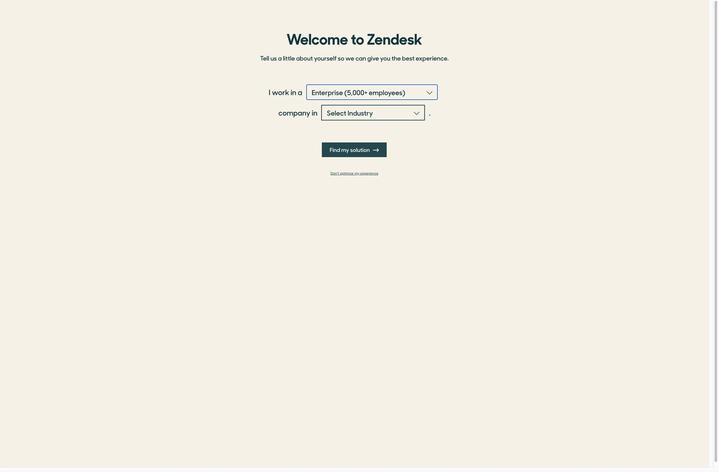 Task type: describe. For each thing, give the bounding box(es) containing it.
0 horizontal spatial a
[[278, 54, 282, 62]]

i
[[269, 87, 270, 97]]

find
[[330, 146, 340, 154]]

experience
[[360, 171, 378, 176]]

1 vertical spatial my
[[355, 171, 359, 176]]

work
[[272, 87, 289, 97]]

find     my solution
[[330, 146, 371, 154]]

my inside button
[[341, 146, 349, 154]]

best
[[402, 54, 414, 62]]

can
[[355, 54, 366, 62]]

experience.
[[416, 54, 449, 62]]

to
[[351, 27, 364, 49]]

so
[[338, 54, 344, 62]]

we
[[345, 54, 354, 62]]

yourself
[[314, 54, 337, 62]]

company
[[278, 107, 310, 118]]



Task type: vqa. For each thing, say whether or not it's contained in the screenshot.
Tell us a little about yourself so we can give you the best experience.
yes



Task type: locate. For each thing, give the bounding box(es) containing it.
zendesk
[[367, 27, 422, 49]]

my right optimize
[[355, 171, 359, 176]]

in
[[291, 87, 296, 97], [312, 107, 317, 118]]

0 vertical spatial a
[[278, 54, 282, 62]]

a right the work
[[298, 87, 302, 97]]

1 vertical spatial a
[[298, 87, 302, 97]]

in right the work
[[291, 87, 296, 97]]

the
[[392, 54, 401, 62]]

my right find at the top left of page
[[341, 146, 349, 154]]

1 horizontal spatial my
[[355, 171, 359, 176]]

give
[[367, 54, 379, 62]]

tell us a little about yourself so we can give you the best experience.
[[260, 54, 449, 62]]

1 horizontal spatial a
[[298, 87, 302, 97]]

welcome
[[287, 27, 348, 49]]

my
[[341, 146, 349, 154], [355, 171, 359, 176]]

you
[[380, 54, 390, 62]]

optimize
[[340, 171, 354, 176]]

0 vertical spatial in
[[291, 87, 296, 97]]

i work in a
[[269, 87, 302, 97]]

0 vertical spatial my
[[341, 146, 349, 154]]

company in
[[278, 107, 317, 118]]

don't
[[331, 171, 339, 176]]

in right company
[[312, 107, 317, 118]]

us
[[270, 54, 277, 62]]

solution
[[350, 146, 370, 154]]

0 horizontal spatial in
[[291, 87, 296, 97]]

1 vertical spatial in
[[312, 107, 317, 118]]

arrow right image
[[373, 147, 379, 153]]

little
[[283, 54, 295, 62]]

a right 'us'
[[278, 54, 282, 62]]

find     my solution button
[[322, 143, 387, 157]]

welcome to zendesk
[[287, 27, 422, 49]]

.
[[429, 107, 431, 118]]

tell
[[260, 54, 269, 62]]

a
[[278, 54, 282, 62], [298, 87, 302, 97]]

0 horizontal spatial my
[[341, 146, 349, 154]]

don't optimize my experience link
[[257, 171, 452, 176]]

don't optimize my experience
[[331, 171, 378, 176]]

about
[[296, 54, 313, 62]]

1 horizontal spatial in
[[312, 107, 317, 118]]



